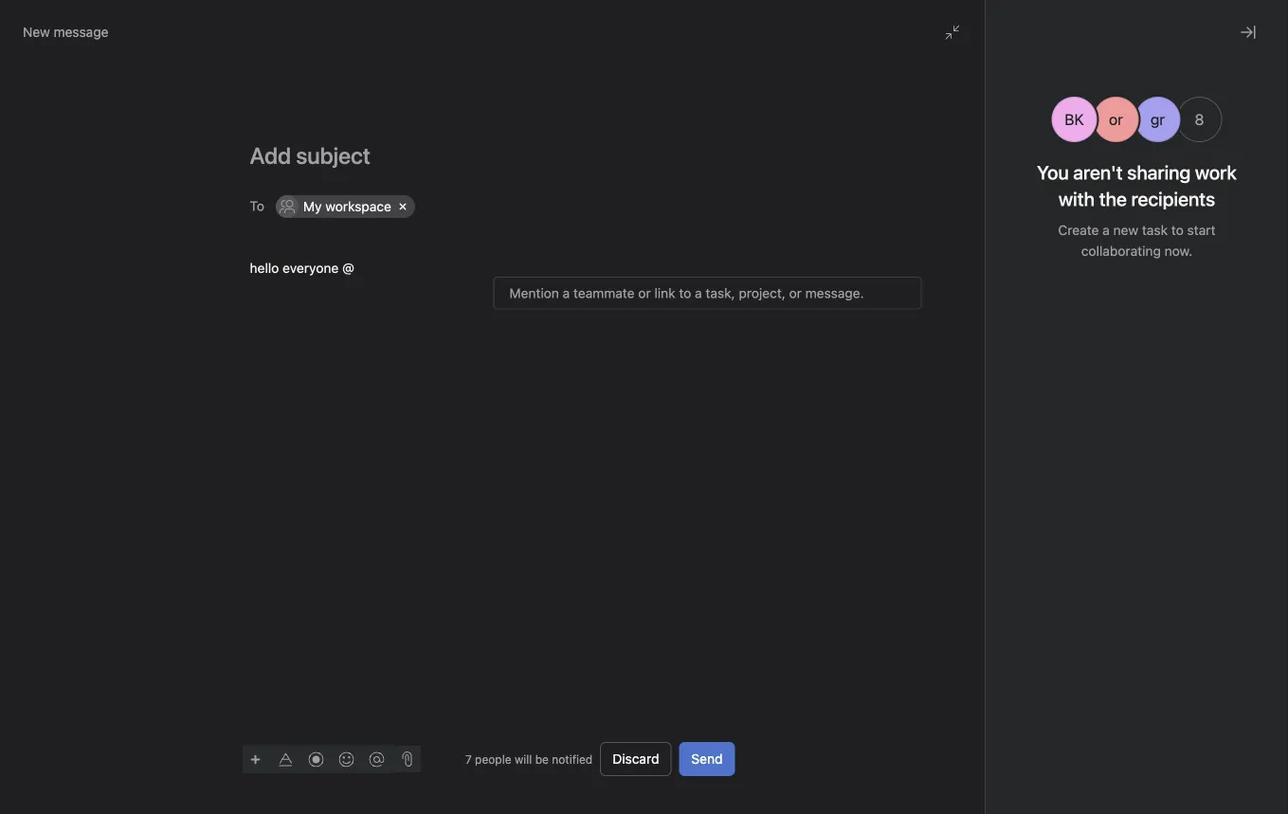 Task type: vqa. For each thing, say whether or not it's contained in the screenshot.
Invite
no



Task type: locate. For each thing, give the bounding box(es) containing it.
7 people will be notified
[[466, 753, 593, 766]]

discard button
[[600, 743, 672, 777]]

be
[[535, 753, 549, 766]]

a
[[1103, 222, 1110, 238]]

insert an object image
[[250, 754, 261, 766]]

create a new task to start collaborating now.
[[1059, 222, 1216, 259]]

8
[[1195, 110, 1205, 128]]

workspace
[[326, 199, 392, 214]]

at mention image
[[369, 752, 385, 768]]

free
[[944, 9, 967, 23]]

left
[[973, 23, 991, 36]]

list box
[[421, 8, 876, 38]]

you aren't sharing work with the recipients
[[1038, 161, 1237, 210]]

aren't
[[1074, 161, 1123, 183]]

bk
[[1065, 110, 1085, 128]]

you
[[1038, 161, 1069, 183]]

@
[[342, 260, 354, 276]]

to
[[1172, 222, 1184, 238]]

the recipients
[[1100, 188, 1216, 210]]

my
[[303, 199, 322, 214]]

notified
[[552, 753, 593, 766]]

close image
[[1241, 25, 1256, 40]]

new
[[23, 24, 50, 40]]

formatting image
[[278, 752, 293, 768]]

7
[[466, 753, 472, 766]]

discard
[[613, 752, 659, 767]]

toolbar
[[242, 746, 394, 773]]

send button
[[679, 743, 735, 777]]

hello
[[250, 260, 279, 276]]

create
[[1059, 222, 1100, 238]]



Task type: describe. For each thing, give the bounding box(es) containing it.
send
[[692, 752, 723, 767]]

hello everyone @
[[250, 260, 354, 276]]

will
[[515, 753, 532, 766]]

my workspace
[[303, 199, 392, 214]]

new
[[1114, 222, 1139, 238]]

task
[[1143, 222, 1168, 238]]

minimize image
[[945, 25, 961, 40]]

new message
[[23, 24, 109, 40]]

now.
[[1165, 243, 1193, 259]]

trial
[[970, 9, 991, 23]]

or
[[1110, 110, 1124, 128]]

days
[[945, 23, 970, 36]]

with
[[1059, 188, 1095, 210]]

24
[[928, 23, 942, 36]]

start
[[1188, 222, 1216, 238]]

sharing
[[1128, 161, 1191, 183]]

message
[[54, 24, 109, 40]]

my workspace row
[[276, 195, 732, 223]]

everyone
[[283, 260, 339, 276]]

gr
[[1151, 110, 1166, 128]]

emoji image
[[339, 752, 354, 768]]

people
[[475, 753, 512, 766]]

my workspace cell
[[276, 195, 415, 218]]

Add subject text field
[[227, 140, 758, 171]]

work
[[1196, 161, 1237, 183]]

free trial 24 days left
[[928, 9, 991, 36]]

collaborating
[[1082, 243, 1162, 259]]

record a video image
[[309, 752, 324, 768]]

to
[[250, 198, 265, 214]]



